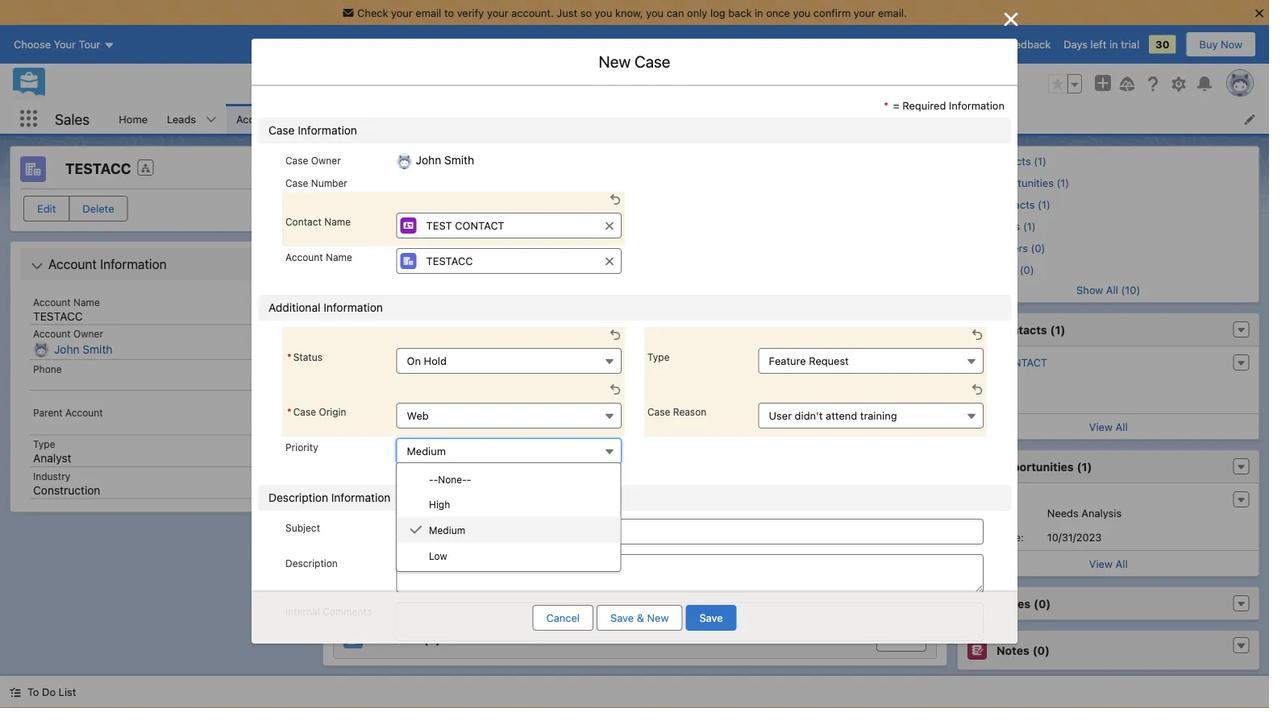 Task type: describe. For each thing, give the bounding box(es) containing it.
save for save & new
[[610, 612, 634, 625]]

text default image
[[410, 524, 423, 537]]

item
[[350, 241, 370, 252]]

to do list
[[27, 687, 76, 699]]

additional information
[[269, 301, 383, 314]]

1/28/2024
[[393, 425, 442, 437]]

partners (0) link
[[987, 242, 1045, 255]]

cancel button
[[533, 606, 594, 631]]

Priority button
[[396, 439, 622, 464]]

0 vertical spatial in
[[755, 6, 763, 19]]

1 your from the left
[[391, 6, 413, 19]]

smith
[[83, 343, 113, 356]]

order number cell
[[333, 533, 474, 560]]

test contact link inside contacts grid
[[409, 154, 487, 167]]

--none--
[[429, 474, 471, 486]]

opportunity name button
[[401, 263, 516, 289]]

status inside * status on hold
[[293, 352, 322, 363]]

row number cell for cell for 'row number' image in the opportunities grid
[[333, 263, 375, 290]]

opportunities image
[[343, 215, 362, 235]]

view all link down stage cell
[[333, 313, 936, 339]]

* case origin web
[[287, 406, 429, 422]]

accounts list item
[[227, 104, 313, 134]]

didn't
[[795, 410, 823, 422]]

0 vertical spatial testacc
[[65, 160, 131, 177]]

minutes
[[431, 241, 467, 252]]

name cell
[[401, 122, 605, 149]]

orders grid
[[333, 533, 935, 584]]

leave
[[972, 38, 1000, 50]]

training
[[860, 410, 897, 422]]

dashboards link
[[655, 104, 733, 134]]

00000101
[[345, 399, 394, 411]]

information for case information
[[298, 124, 357, 137]]

0 vertical spatial opportunities (1)
[[372, 218, 468, 232]]

* = required information
[[884, 99, 1005, 111]]

new for new button related to partners (0)
[[890, 633, 912, 645]]

date
[[682, 540, 706, 552]]

feature
[[769, 355, 806, 367]]

phone:
[[967, 394, 1001, 406]]

can
[[667, 6, 684, 19]]

Type button
[[758, 348, 984, 374]]

new for third new button from the bottom
[[890, 363, 912, 375]]

type for type feature request
[[648, 352, 670, 363]]

to
[[27, 687, 39, 699]]

only
[[687, 6, 707, 19]]

contract start date:
[[343, 413, 441, 425]]

2 - from the left
[[434, 474, 438, 486]]

opportunities (1)
[[987, 177, 1069, 189]]

qt
[[954, 113, 969, 125]]

contract number
[[761, 540, 851, 552]]

account up account owner
[[33, 297, 71, 308]]

contract for contract number
[[761, 540, 807, 552]]

name down opportunities icon
[[326, 252, 352, 263]]

text default image inside list item
[[997, 114, 1008, 125]]

to do list button
[[0, 677, 86, 709]]

1 vertical spatial opportunities (1)
[[996, 460, 1092, 474]]

account right parent
[[65, 407, 103, 419]]

save for save
[[699, 612, 723, 625]]

confirm
[[814, 6, 851, 19]]

case owner
[[285, 155, 341, 166]]

calendar link
[[504, 104, 567, 134]]

feedback
[[1003, 38, 1051, 50]]

edit parent account image
[[277, 421, 288, 432]]

so
[[580, 6, 592, 19]]

type for type
[[33, 439, 55, 450]]

date: inside 10/29/2023 contract end date:
[[410, 425, 436, 437]]

case information
[[269, 124, 357, 137]]

1 - from the left
[[429, 474, 434, 486]]

order start date
[[620, 540, 706, 552]]

00000101 link
[[345, 399, 394, 412]]

00000101 element
[[333, 396, 534, 451]]

days
[[1064, 38, 1088, 50]]

check your email to verify your account. just so you know, you can only log back in once you confirm your email.
[[357, 6, 907, 19]]

* test qt
[[918, 113, 969, 125]]

analysis for needs analysis
[[557, 296, 597, 308]]

contacts list item
[[313, 104, 397, 134]]

account information button
[[23, 252, 299, 277]]

email cell
[[702, 122, 799, 149]]

case for case information
[[269, 124, 295, 137]]

contacts for contacts (1)
[[996, 323, 1047, 336]]

account inside "dropdown button"
[[48, 257, 97, 272]]

opportunities (1) link
[[987, 177, 1069, 189]]

stage
[[523, 270, 553, 282]]

show
[[1076, 284, 1103, 296]]

analyst
[[33, 452, 71, 465]]

action image inside contacts grid
[[895, 122, 936, 148]]

contacts grid
[[333, 122, 936, 173]]

account owner
[[33, 329, 103, 340]]

text default image inside "to do list" button
[[10, 687, 21, 699]]

leads link
[[157, 104, 206, 134]]

contacts (1)
[[987, 155, 1046, 167]]

row number cell for 'row number' image within contacts grid's cell
[[333, 122, 375, 149]]

1 vertical spatial opportunities
[[372, 218, 449, 232]]

request
[[809, 355, 849, 367]]

new button for orders (1)
[[877, 501, 924, 525]]

phone
[[33, 364, 62, 375]]

all for view all link under reason
[[642, 464, 654, 476]]

0 vertical spatial action cell
[[895, 122, 936, 149]]

account image
[[20, 156, 46, 182]]

10/29/2023 contract end date:
[[343, 413, 449, 437]]

all for view all link underneath opp1 element
[[1115, 558, 1127, 570]]

contacts image
[[967, 320, 987, 339]]

do
[[42, 687, 56, 699]]

(1) up opp1 element
[[1077, 460, 1092, 474]]

verify
[[457, 6, 484, 19]]

on
[[407, 355, 421, 367]]

opportunity
[[408, 270, 471, 282]]

(0) for notes (0)
[[1032, 644, 1049, 657]]

high
[[429, 500, 450, 511]]

case for case number
[[285, 177, 308, 189]]

&
[[637, 612, 644, 625]]

buy now
[[1199, 38, 1243, 50]]

all for view all link over save & new
[[642, 590, 654, 602]]

notes (0)
[[996, 644, 1049, 657]]

forecasts link
[[588, 104, 655, 134]]

list item containing *
[[908, 104, 1015, 134]]

opportunities link
[[397, 104, 483, 134]]

stage cell
[[516, 263, 681, 290]]

10/29/2023 for 10/29/2023
[[620, 566, 677, 578]]

user
[[769, 410, 792, 422]]

(0) for cases (0)
[[1033, 597, 1051, 611]]

close
[[967, 531, 995, 543]]

status inside cell
[[480, 540, 514, 552]]

all for view all link below stage cell
[[642, 320, 654, 332]]

* for * test qt
[[918, 113, 923, 125]]

contract for contract start date:
[[343, 413, 386, 425]]

10/31/2023 inside opp1 element
[[1047, 531, 1101, 543]]

1 item • updated 5 minutes ago
[[343, 241, 487, 252]]

accounts link
[[227, 104, 292, 134]]

Case Reason button
[[758, 403, 984, 429]]

contact for test contact title: email: phone:
[[998, 356, 1047, 369]]

owner for case owner
[[311, 155, 341, 166]]

(1) for orders "image"
[[414, 506, 429, 519]]

calendar
[[514, 113, 558, 125]]

contact name
[[285, 216, 351, 227]]

none-
[[438, 474, 467, 486]]

forecasts
[[598, 113, 646, 125]]

calendar list item
[[504, 104, 588, 134]]

draft inside '00000101' element
[[393, 437, 417, 449]]

5
[[422, 241, 428, 252]]

type feature request
[[648, 352, 849, 367]]

contact for test contact
[[438, 154, 487, 167]]

low
[[429, 551, 447, 562]]

search... button
[[448, 71, 771, 97]]

orders image
[[343, 503, 362, 523]]

* status on hold
[[287, 352, 447, 367]]

leads list item
[[157, 104, 227, 134]]

contacts for contacts
[[322, 113, 366, 125]]

cancel
[[546, 612, 580, 625]]

edit industry image
[[277, 485, 288, 496]]

2 vertical spatial opportunities
[[996, 460, 1073, 474]]

once
[[766, 6, 790, 19]]

cases (0)
[[996, 597, 1051, 611]]

opportunity name
[[408, 270, 504, 282]]

partners (0)
[[987, 242, 1045, 254]]



Task type: vqa. For each thing, say whether or not it's contained in the screenshot.
Service
no



Task type: locate. For each thing, give the bounding box(es) containing it.
all for view all link underneath test contact element
[[1115, 421, 1127, 433]]

show all (10)
[[1076, 284, 1140, 296]]

needs for needs analysis
[[523, 296, 554, 308]]

number for order number
[[373, 540, 414, 552]]

1 save from the left
[[610, 612, 634, 625]]

0 horizontal spatial test
[[409, 154, 435, 167]]

•
[[373, 241, 377, 252]]

john
[[54, 343, 80, 356]]

list box containing --none--
[[396, 463, 621, 573]]

3 new button from the top
[[877, 627, 924, 652]]

row number image down item
[[333, 263, 375, 289]]

0 vertical spatial status
[[293, 352, 322, 363]]

test
[[926, 113, 952, 125], [409, 154, 435, 167], [969, 356, 995, 369]]

1 horizontal spatial test contact link
[[969, 356, 1047, 369]]

0 vertical spatial description
[[269, 491, 328, 505]]

you right once at the right top of the page
[[793, 6, 811, 19]]

needs analysis amount: close date:
[[967, 507, 1121, 543]]

0 horizontal spatial 10/29/2023
[[393, 413, 449, 425]]

view all
[[615, 179, 654, 191], [615, 320, 654, 332], [1089, 421, 1127, 433], [615, 464, 654, 476], [1089, 558, 1127, 570], [615, 590, 654, 602]]

view all link up save & new
[[333, 583, 936, 609]]

name inside button
[[474, 270, 504, 282]]

2 row number image from the top
[[333, 263, 375, 289]]

needs
[[523, 296, 554, 308], [1047, 507, 1078, 519]]

days left in trial
[[1064, 38, 1140, 50]]

1 vertical spatial test
[[409, 154, 435, 167]]

0 vertical spatial analysis
[[557, 296, 597, 308]]

0 vertical spatial medium
[[407, 446, 446, 458]]

your right verify
[[487, 6, 509, 19]]

email
[[416, 6, 441, 19]]

date: right end
[[415, 413, 441, 425]]

0 horizontal spatial account name
[[33, 297, 100, 308]]

tab panel containing opportunities
[[333, 60, 937, 660]]

needs right "amount:" on the bottom of the page
[[1047, 507, 1078, 519]]

start for order
[[653, 540, 679, 552]]

- down priority, medium button
[[467, 474, 471, 486]]

contract inside cell
[[761, 540, 807, 552]]

your left email.
[[854, 6, 875, 19]]

2 vertical spatial new button
[[877, 627, 924, 652]]

account name up account owner
[[33, 297, 100, 308]]

opportunities (1)
[[372, 218, 468, 232], [996, 460, 1092, 474]]

0 vertical spatial account name
[[285, 252, 352, 263]]

contact down contacts (1)
[[998, 356, 1047, 369]]

hold
[[424, 355, 447, 367]]

case for case reason user didn't attend training
[[648, 406, 670, 418]]

order left date
[[620, 540, 651, 552]]

description for description information
[[269, 491, 328, 505]]

row number image inside contacts grid
[[333, 122, 375, 148]]

test contact link up title:
[[969, 356, 1047, 369]]

1 vertical spatial medium
[[429, 525, 465, 537]]

1 vertical spatial type
[[33, 439, 55, 450]]

description for description
[[285, 558, 338, 569]]

ago
[[470, 241, 487, 252]]

start inside 'cell'
[[653, 540, 679, 552]]

search...
[[480, 78, 523, 90]]

cases image
[[967, 594, 987, 614]]

medium down high
[[429, 525, 465, 537]]

row number image
[[333, 122, 375, 148], [333, 263, 375, 289]]

(1) up text default icon
[[414, 506, 429, 519]]

text default image inside account information "dropdown button"
[[31, 260, 44, 273]]

Subject text field
[[396, 519, 984, 545]]

orders
[[372, 506, 410, 519]]

10/31/2023 cell
[[778, 290, 895, 313]]

test inside list item
[[926, 113, 952, 125]]

1 vertical spatial row number image
[[333, 263, 375, 289]]

cases (0)
[[987, 264, 1034, 276]]

10/29/2023 for 10/29/2023 contract end date:
[[393, 413, 449, 425]]

orders (1)
[[372, 506, 429, 519]]

row number image inside opportunities grid
[[333, 263, 375, 289]]

2 row number cell from the top
[[333, 263, 375, 290]]

new for new button associated with orders (1)
[[890, 507, 912, 519]]

3 - from the left
[[467, 474, 471, 486]]

0 horizontal spatial save
[[610, 612, 634, 625]]

medium option
[[397, 517, 620, 543]]

1 order from the left
[[340, 540, 370, 552]]

1 horizontal spatial number
[[373, 540, 414, 552]]

1 horizontal spatial in
[[1110, 38, 1118, 50]]

contract
[[343, 413, 386, 425], [343, 425, 386, 437], [761, 540, 807, 552]]

in
[[755, 6, 763, 19], [1110, 38, 1118, 50]]

(0) right cases
[[1033, 597, 1051, 611]]

status down additional
[[293, 352, 322, 363]]

delete
[[83, 203, 114, 215]]

0 vertical spatial draft
[[393, 437, 417, 449]]

list item
[[908, 104, 1015, 134]]

medium down 1/28/2024
[[407, 446, 446, 458]]

* left the =
[[884, 99, 889, 111]]

10/29/2023 inside 10/29/2023 contract end date:
[[393, 413, 449, 425]]

row number cell up case owner
[[333, 122, 375, 149]]

contacts link
[[313, 104, 376, 134]]

action cell
[[895, 122, 936, 149], [895, 533, 935, 560]]

case left reason
[[648, 406, 670, 418]]

analysis inside cell
[[557, 296, 597, 308]]

date: inside needs analysis amount: close date:
[[998, 531, 1024, 543]]

opportunities (1) up 1 item • updated 5 minutes ago
[[372, 218, 468, 232]]

1 horizontal spatial type
[[648, 352, 670, 363]]

owner up "john smith"
[[73, 329, 103, 340]]

opportunities up 1 item • updated 5 minutes ago
[[372, 218, 449, 232]]

2 save from the left
[[699, 612, 723, 625]]

your left email
[[391, 6, 413, 19]]

(0) right notes
[[1032, 644, 1049, 657]]

owner for account owner
[[73, 329, 103, 340]]

view
[[615, 179, 639, 191], [615, 320, 639, 332], [1089, 421, 1112, 433], [615, 464, 639, 476], [1089, 558, 1112, 570], [615, 590, 639, 602]]

0 horizontal spatial needs
[[523, 296, 554, 308]]

0 horizontal spatial you
[[595, 6, 612, 19]]

order down orders "image"
[[340, 540, 370, 552]]

test contact link down opportunities list item
[[409, 154, 487, 167]]

information up * status on hold
[[324, 301, 383, 314]]

0 vertical spatial test
[[926, 113, 952, 125]]

0 horizontal spatial test contact link
[[409, 154, 487, 167]]

- left "none-"
[[429, 474, 434, 486]]

amount:
[[967, 519, 1008, 531]]

account partner image
[[343, 630, 362, 649]]

0 horizontal spatial type
[[33, 439, 55, 450]]

all up &
[[642, 590, 654, 602]]

test down * = required information
[[926, 113, 952, 125]]

needs analysis
[[523, 296, 597, 308]]

0 vertical spatial contacts
[[322, 113, 366, 125]]

10/31/2023
[[784, 296, 839, 308], [1047, 531, 1101, 543]]

type down opportunities grid
[[648, 352, 670, 363]]

list
[[109, 104, 1269, 134]]

(1) right on
[[431, 363, 446, 376]]

0 vertical spatial test contact link
[[409, 154, 487, 167]]

2 new button from the top
[[877, 501, 924, 525]]

case number
[[285, 177, 347, 189]]

now
[[1221, 38, 1243, 50]]

row number cell
[[333, 122, 375, 149], [333, 263, 375, 290]]

save button
[[686, 606, 737, 631]]

test inside test contact title: email: phone:
[[969, 356, 995, 369]]

leave feedback
[[972, 38, 1051, 50]]

all down opp1 element
[[1115, 558, 1127, 570]]

0 vertical spatial row number image
[[333, 122, 375, 148]]

1 horizontal spatial you
[[646, 6, 664, 19]]

opportunities list item
[[397, 104, 504, 134]]

row number image for opportunities grid
[[333, 263, 375, 289]]

notes
[[996, 644, 1029, 657]]

opp1 element
[[958, 490, 1259, 545]]

information inside "dropdown button"
[[100, 257, 167, 272]]

(1) up test contact element
[[1050, 323, 1065, 336]]

10/29/2023 inside "orders" grid
[[620, 566, 677, 578]]

1 vertical spatial status
[[480, 540, 514, 552]]

0 vertical spatial contact
[[438, 154, 487, 167]]

description up subject
[[269, 491, 328, 505]]

Status, On Hold button
[[396, 348, 622, 374]]

(1) up minutes
[[452, 218, 468, 232]]

case left origin
[[293, 406, 316, 418]]

all for view all link under phone cell
[[642, 179, 654, 191]]

* up edit parent account "image"
[[287, 406, 292, 418]]

0 horizontal spatial order
[[340, 540, 370, 552]]

1 vertical spatial testacc
[[33, 310, 83, 323]]

0 vertical spatial row number cell
[[333, 122, 375, 149]]

row number image up case owner
[[333, 122, 375, 148]]

reports list item
[[754, 104, 833, 134]]

case up case owner
[[269, 124, 295, 137]]

contract number cell
[[754, 533, 895, 560]]

save down the "description" text box
[[699, 612, 723, 625]]

case up case number
[[285, 155, 308, 166]]

cell for 'row number' image within contacts grid
[[375, 122, 401, 149]]

0 horizontal spatial draft
[[393, 437, 417, 449]]

1 vertical spatial analysis
[[1081, 507, 1121, 519]]

2 you from the left
[[646, 6, 664, 19]]

all down opportunities grid
[[642, 320, 654, 332]]

needs for needs analysis amount: close date:
[[1047, 507, 1078, 519]]

draft inside "orders" grid
[[480, 566, 505, 578]]

number for case number
[[311, 177, 347, 189]]

row number cell down item
[[333, 263, 375, 290]]

(0) right partners
[[423, 633, 440, 646]]

order inside cell
[[340, 540, 370, 552]]

order inside 'cell'
[[620, 540, 651, 552]]

needs down stage
[[523, 296, 554, 308]]

quotes
[[842, 113, 878, 125]]

Account Name text field
[[396, 248, 622, 274]]

order start date cell
[[614, 533, 754, 560]]

1 horizontal spatial owner
[[311, 155, 341, 166]]

- up high
[[434, 474, 438, 486]]

all down contacts grid
[[642, 179, 654, 191]]

* down required
[[918, 113, 923, 125]]

check
[[357, 6, 388, 19]]

text default image
[[997, 114, 1008, 125], [31, 260, 44, 273], [1235, 641, 1247, 652], [10, 687, 21, 699]]

1 vertical spatial 10/29/2023
[[620, 566, 677, 578]]

back
[[728, 6, 752, 19]]

contact
[[285, 216, 322, 227]]

1 horizontal spatial draft
[[480, 566, 505, 578]]

start
[[389, 413, 413, 425], [653, 540, 679, 552]]

information for account information
[[100, 257, 167, 272]]

email.
[[878, 6, 907, 19]]

case for case owner
[[285, 155, 308, 166]]

test for test contact
[[409, 154, 435, 167]]

testacc up account owner
[[33, 310, 83, 323]]

contacts (1)
[[996, 323, 1065, 336]]

description down subject
[[285, 558, 338, 569]]

1 row number image from the top
[[333, 122, 375, 148]]

date: right close
[[998, 531, 1024, 543]]

1 row number cell from the top
[[333, 122, 375, 149]]

partners (0)
[[372, 633, 440, 646]]

opportunities grid
[[333, 263, 936, 314]]

1 horizontal spatial start
[[653, 540, 679, 552]]

medium inside option
[[429, 525, 465, 537]]

0 horizontal spatial number
[[311, 177, 347, 189]]

test up title:
[[969, 356, 995, 369]]

1 horizontal spatial needs
[[1047, 507, 1078, 519]]

to
[[444, 6, 454, 19]]

1 vertical spatial 10/31/2023
[[1047, 531, 1101, 543]]

analysis inside needs analysis amount: close date:
[[1081, 507, 1121, 519]]

0 horizontal spatial contact
[[438, 154, 487, 167]]

(0) for partners (0)
[[423, 633, 440, 646]]

opportunities up needs analysis amount: close date:
[[996, 460, 1073, 474]]

0 horizontal spatial start
[[389, 413, 413, 425]]

order
[[340, 540, 370, 552], [620, 540, 651, 552]]

0 vertical spatial 10/31/2023
[[784, 296, 839, 308]]

0 horizontal spatial status
[[293, 352, 322, 363]]

edit account name image
[[277, 310, 288, 322]]

0 horizontal spatial your
[[391, 6, 413, 19]]

Description text field
[[396, 555, 984, 593]]

1 vertical spatial row number cell
[[333, 263, 375, 290]]

priority
[[285, 442, 318, 453]]

0 horizontal spatial opportunities (1)
[[372, 218, 468, 232]]

account up the john
[[33, 329, 71, 340]]

name up account owner
[[73, 297, 100, 308]]

analysis for needs analysis amount: close date:
[[1081, 507, 1121, 519]]

10/31/2023 inside cell
[[784, 296, 839, 308]]

phone cell
[[605, 122, 702, 149]]

edit phone image
[[277, 377, 288, 389]]

name down the ago
[[474, 270, 504, 282]]

testacc up delete button
[[65, 160, 131, 177]]

10/29/2023
[[393, 413, 449, 425], [620, 566, 677, 578]]

3 you from the left
[[793, 6, 811, 19]]

0 vertical spatial opportunities
[[407, 113, 474, 125]]

opportunities inside list item
[[407, 113, 474, 125]]

dashboards list item
[[655, 104, 754, 134]]

draft down contract start date:
[[393, 437, 417, 449]]

test for test contact title: email: phone:
[[969, 356, 995, 369]]

information up case owner
[[298, 124, 357, 137]]

all up subject text box
[[642, 464, 654, 476]]

new case
[[599, 52, 670, 71]]

0 horizontal spatial in
[[755, 6, 763, 19]]

2 your from the left
[[487, 6, 509, 19]]

order for order start date
[[620, 540, 651, 552]]

1 horizontal spatial 10/31/2023
[[1047, 531, 1101, 543]]

action image inside "orders" grid
[[895, 533, 935, 559]]

number for contract number
[[809, 540, 851, 552]]

(1) for opportunities icon
[[452, 218, 468, 232]]

needs inside cell
[[523, 296, 554, 308]]

0 vertical spatial 10/29/2023
[[393, 413, 449, 425]]

all left (10)
[[1106, 284, 1118, 296]]

cases
[[996, 597, 1030, 611]]

0 horizontal spatial 10/31/2023
[[784, 296, 839, 308]]

date: down web
[[410, 425, 436, 437]]

partners
[[372, 633, 420, 646]]

owner up case number
[[311, 155, 341, 166]]

1 horizontal spatial test
[[926, 113, 952, 125]]

0 vertical spatial new button
[[877, 357, 924, 381]]

0 vertical spatial type
[[648, 352, 670, 363]]

in right left on the right top
[[1110, 38, 1118, 50]]

1 vertical spatial new button
[[877, 501, 924, 525]]

inverse image
[[1002, 10, 1021, 29]]

quotes list item
[[833, 104, 908, 134]]

2 order from the left
[[620, 540, 651, 552]]

type up analyst
[[33, 439, 55, 450]]

0 vertical spatial needs
[[523, 296, 554, 308]]

needs inside needs analysis amount: close date:
[[1047, 507, 1078, 519]]

new button for partners (0)
[[877, 627, 924, 652]]

contact inside test contact title: email: phone:
[[998, 356, 1047, 369]]

opportunities (1) up needs analysis amount: close date:
[[996, 460, 1092, 474]]

view all link down test contact element
[[958, 414, 1259, 439]]

information for description information
[[331, 491, 391, 505]]

information for additional information
[[324, 301, 383, 314]]

order for order number
[[340, 540, 370, 552]]

1 horizontal spatial 10/29/2023
[[620, 566, 677, 578]]

30
[[1156, 38, 1170, 50]]

Case Origin, Web button
[[396, 403, 622, 429]]

view all link down reason
[[333, 456, 936, 482]]

1 vertical spatial needs
[[1047, 507, 1078, 519]]

0 vertical spatial owner
[[311, 155, 341, 166]]

you left can
[[646, 6, 664, 19]]

* inside * status on hold
[[287, 352, 292, 363]]

contact inside grid
[[438, 154, 487, 167]]

(1) for contacts icon
[[1050, 323, 1065, 336]]

start inside '00000101' element
[[389, 413, 413, 425]]

1 vertical spatial start
[[653, 540, 679, 552]]

status cell
[[474, 533, 614, 560]]

case inside case reason user didn't attend training
[[648, 406, 670, 418]]

(10)
[[1121, 284, 1140, 296]]

* for * status on hold
[[287, 352, 292, 363]]

opportunities up test contact on the top
[[407, 113, 474, 125]]

account down contact
[[285, 252, 323, 263]]

all
[[642, 179, 654, 191], [1106, 284, 1118, 296], [642, 320, 654, 332], [1115, 421, 1127, 433], [642, 464, 654, 476], [1115, 558, 1127, 570], [642, 590, 654, 602]]

1 horizontal spatial status
[[480, 540, 514, 552]]

leave feedback link
[[972, 38, 1051, 50]]

2 vertical spatial test
[[969, 356, 995, 369]]

orders (1)
[[987, 220, 1036, 232]]

subject
[[285, 523, 320, 534]]

1 horizontal spatial contacts
[[996, 323, 1047, 336]]

contact down opportunities list item
[[438, 154, 487, 167]]

view all link down phone cell
[[333, 172, 936, 198]]

0 horizontal spatial contacts
[[322, 113, 366, 125]]

contacts inside list item
[[322, 113, 366, 125]]

status:
[[343, 437, 377, 449]]

contract inside 10/29/2023 contract end date:
[[343, 425, 386, 437]]

2 horizontal spatial number
[[809, 540, 851, 552]]

medium inside button
[[407, 446, 446, 458]]

account down 'delete'
[[48, 257, 97, 272]]

1 vertical spatial action cell
[[895, 533, 935, 560]]

action cell left close
[[895, 533, 935, 560]]

web
[[407, 410, 429, 422]]

reports link
[[754, 104, 812, 134]]

None text field
[[396, 603, 984, 642]]

1 vertical spatial draft
[[480, 566, 505, 578]]

=
[[893, 99, 900, 111]]

stage:
[[967, 507, 999, 519]]

home link
[[109, 104, 157, 134]]

1 vertical spatial in
[[1110, 38, 1118, 50]]

opportunities
[[407, 113, 474, 125], [372, 218, 449, 232], [996, 460, 1073, 474]]

tab panel
[[333, 60, 937, 660]]

type inside type feature request
[[648, 352, 670, 363]]

draft down the medium option
[[480, 566, 505, 578]]

group
[[1048, 74, 1082, 94]]

new
[[599, 52, 631, 71], [890, 363, 912, 375], [890, 507, 912, 519], [647, 612, 669, 625], [890, 633, 912, 645]]

you right so
[[595, 6, 612, 19]]

1 new button from the top
[[877, 357, 924, 381]]

2 horizontal spatial you
[[793, 6, 811, 19]]

start for contract
[[389, 413, 413, 425]]

contact
[[438, 154, 487, 167], [998, 356, 1047, 369]]

* for * = required information
[[884, 99, 889, 111]]

1 vertical spatial owner
[[73, 329, 103, 340]]

account name down contact name at top left
[[285, 252, 352, 263]]

know,
[[615, 6, 643, 19]]

1 horizontal spatial analysis
[[1081, 507, 1121, 519]]

1 horizontal spatial your
[[487, 6, 509, 19]]

list box
[[396, 463, 621, 573]]

* up edit phone icon
[[287, 352, 292, 363]]

action image
[[895, 122, 936, 148], [895, 533, 935, 559]]

2 horizontal spatial test
[[969, 356, 995, 369]]

3 your from the left
[[854, 6, 875, 19]]

sales
[[55, 110, 90, 128]]

opportunities status
[[343, 241, 380, 252]]

0 vertical spatial action image
[[895, 122, 936, 148]]

0 horizontal spatial owner
[[73, 329, 103, 340]]

test contact element
[[958, 353, 1259, 408]]

1 vertical spatial action image
[[895, 533, 935, 559]]

opportunity name cell
[[401, 263, 516, 290]]

all down test contact element
[[1115, 421, 1127, 433]]

updated
[[380, 241, 419, 252]]

action image left close
[[895, 533, 935, 559]]

* inside * case origin web
[[287, 406, 292, 418]]

view all link down opp1 element
[[958, 551, 1259, 577]]

title cell
[[799, 122, 895, 149]]

action image down required
[[895, 122, 936, 148]]

list containing home
[[109, 104, 1269, 134]]

1 you from the left
[[595, 6, 612, 19]]

case inside * case origin web
[[293, 406, 316, 418]]

row number image for contacts grid
[[333, 122, 375, 148]]

1 horizontal spatial save
[[699, 612, 723, 625]]

account information
[[48, 257, 167, 272]]

name up 1
[[324, 216, 351, 227]]

1 horizontal spatial contact
[[998, 356, 1047, 369]]

save & new button
[[597, 606, 683, 631]]

1 vertical spatial account name
[[33, 297, 100, 308]]

* inside list item
[[918, 113, 923, 125]]

information down 'delete'
[[100, 257, 167, 272]]

in right "back"
[[755, 6, 763, 19]]

1 vertical spatial test contact link
[[969, 356, 1047, 369]]

save left &
[[610, 612, 634, 625]]

cell
[[375, 122, 401, 149], [375, 263, 401, 290], [681, 290, 778, 313]]

Contact Name text field
[[396, 213, 622, 239]]

action cell down required
[[895, 122, 936, 149]]

log
[[710, 6, 725, 19]]

cell for 'row number' image in the opportunities grid
[[375, 263, 401, 290]]

0 vertical spatial start
[[389, 413, 413, 425]]

information up 'orders'
[[331, 491, 391, 505]]

1 horizontal spatial opportunities (1)
[[996, 460, 1092, 474]]

0 horizontal spatial analysis
[[557, 296, 597, 308]]

buy
[[1199, 38, 1218, 50]]

test down "opportunities" link
[[409, 154, 435, 167]]

needs analysis cell
[[516, 290, 681, 313]]

1 vertical spatial contact
[[998, 356, 1047, 369]]

1/28/2024 status:
[[343, 425, 442, 449]]

test inside contacts grid
[[409, 154, 435, 167]]

owner
[[311, 155, 341, 166], [73, 329, 103, 340]]

1 horizontal spatial account name
[[285, 252, 352, 263]]

case up the 'search...' button
[[635, 52, 670, 71]]

case down case owner
[[285, 177, 308, 189]]

1 vertical spatial contacts
[[996, 323, 1047, 336]]

information up qt
[[949, 99, 1005, 111]]

opp1
[[409, 296, 435, 308]]

number
[[311, 177, 347, 189], [373, 540, 414, 552], [809, 540, 851, 552]]

2 horizontal spatial your
[[854, 6, 875, 19]]

1 vertical spatial description
[[285, 558, 338, 569]]

* for * case origin web
[[287, 406, 292, 418]]

status right low
[[480, 540, 514, 552]]

1 horizontal spatial order
[[620, 540, 651, 552]]

parent account
[[33, 407, 103, 419]]



